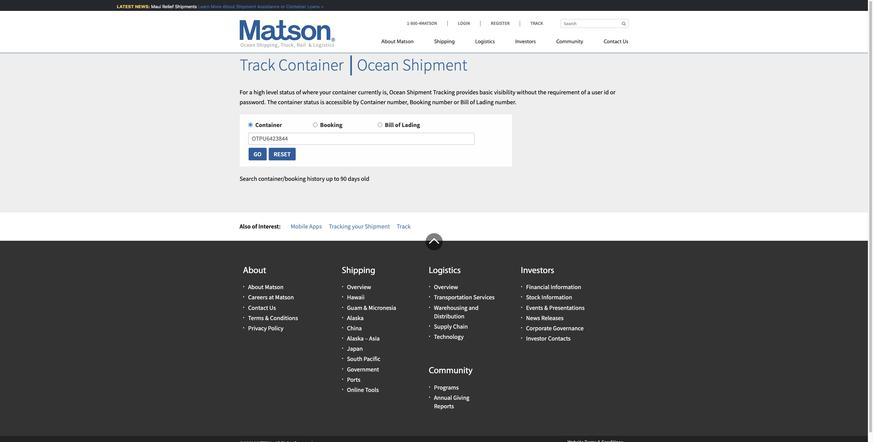 Task type: locate. For each thing, give the bounding box(es) containing it.
status down where
[[304, 98, 319, 106]]

0 horizontal spatial overview
[[347, 284, 371, 292]]

financial
[[526, 284, 550, 292]]

matson down 1- at the left top of the page
[[397, 39, 414, 45]]

online tools link
[[347, 387, 379, 395]]

1 horizontal spatial track link
[[520, 20, 543, 26]]

us up the terms & conditions link
[[270, 304, 276, 312]]

footer
[[0, 234, 869, 443]]

shipping up hawaii
[[342, 267, 376, 276]]

container up where
[[279, 55, 344, 75]]

information up stock information link
[[551, 284, 582, 292]]

alaska – asia link
[[347, 335, 380, 343]]

financial information link
[[526, 284, 582, 292]]

0 vertical spatial shipping
[[434, 39, 455, 45]]

matson up 'at' at the bottom of the page
[[265, 284, 284, 292]]

investors inside footer
[[521, 267, 555, 276]]

status right level
[[280, 88, 295, 96]]

tracking up number
[[433, 88, 455, 96]]

0 horizontal spatial tracking
[[329, 223, 351, 231]]

0 vertical spatial contact us link
[[594, 36, 629, 50]]

1 vertical spatial information
[[542, 294, 572, 302]]

distribution
[[434, 313, 465, 321]]

1 vertical spatial us
[[270, 304, 276, 312]]

investors up the financial
[[521, 267, 555, 276]]

about matson link for shipping link
[[382, 36, 424, 50]]

community link
[[546, 36, 594, 50]]

us
[[623, 39, 629, 45], [270, 304, 276, 312]]

0 vertical spatial investors
[[516, 39, 536, 45]]

requirement
[[548, 88, 580, 96]]

japan
[[347, 345, 363, 353]]

track for track container │ocean shipment
[[240, 55, 275, 75]]

overview inside overview transportation services warehousing and distribution supply chain technology
[[434, 284, 458, 292]]

0 horizontal spatial us
[[270, 304, 276, 312]]

micronesia
[[369, 304, 397, 312]]

track for track link to the bottom
[[397, 223, 411, 231]]

0 vertical spatial contact
[[604, 39, 622, 45]]

1 vertical spatial contact
[[248, 304, 268, 312]]

1-
[[407, 20, 411, 26]]

matson for about matson careers at matson contact us terms & conditions privacy policy
[[265, 284, 284, 292]]

overview inside "overview hawaii guam & micronesia alaska china alaska – asia japan south pacific government ports online tools"
[[347, 284, 371, 292]]

ports link
[[347, 376, 361, 384]]

contact us link
[[594, 36, 629, 50], [248, 304, 276, 312]]

learn more about shipment assistance or container loans > link
[[197, 4, 323, 9]]

│ocean
[[347, 55, 399, 75]]

1 horizontal spatial us
[[623, 39, 629, 45]]

container inside for a high level status of where your container currently is, ocean shipment tracking provides basic visibility without the requirement of a user id or password. the container status is accessible by container number, booking number or bill of lading number.
[[361, 98, 386, 106]]

or right id at the right top of page
[[610, 88, 616, 96]]

overview
[[347, 284, 371, 292], [434, 284, 458, 292]]

bill inside for a high level status of where your container currently is, ocean shipment tracking provides basic visibility without the requirement of a user id or password. the container status is accessible by container number, booking number or bill of lading number.
[[461, 98, 469, 106]]

about matson link up 'careers at matson' link on the bottom of the page
[[248, 284, 284, 292]]

your inside for a high level status of where your container currently is, ocean shipment tracking provides basic visibility without the requirement of a user id or password. the container status is accessible by container number, booking number or bill of lading number.
[[320, 88, 331, 96]]

1 vertical spatial community
[[429, 367, 473, 377]]

overview up hawaii
[[347, 284, 371, 292]]

corporate governance link
[[526, 325, 584, 333]]

contact down careers
[[248, 304, 268, 312]]

1 horizontal spatial tracking
[[433, 88, 455, 96]]

about
[[222, 4, 234, 9], [382, 39, 396, 45], [243, 267, 266, 276], [248, 284, 264, 292]]

1 horizontal spatial about matson link
[[382, 36, 424, 50]]

None button
[[248, 148, 267, 161], [268, 148, 296, 161], [248, 148, 267, 161], [268, 148, 296, 161]]

1 vertical spatial alaska
[[347, 335, 364, 343]]

about matson link for 'careers at matson' link on the bottom of the page
[[248, 284, 284, 292]]

transportation
[[434, 294, 472, 302]]

about matson link
[[382, 36, 424, 50], [248, 284, 284, 292]]

a right for
[[249, 88, 252, 96]]

shipping
[[434, 39, 455, 45], [342, 267, 376, 276]]

ocean
[[390, 88, 406, 96]]

mobile apps
[[291, 223, 322, 231]]

pacific
[[364, 356, 381, 364]]

0 horizontal spatial container
[[278, 98, 303, 106]]

tracking inside for a high level status of where your container currently is, ocean shipment tracking provides basic visibility without the requirement of a user id or password. the container status is accessible by container number, booking number or bill of lading number.
[[433, 88, 455, 96]]

1 horizontal spatial shipping
[[434, 39, 455, 45]]

hawaii link
[[347, 294, 365, 302]]

1 horizontal spatial booking
[[410, 98, 431, 106]]

about inside top menu navigation
[[382, 39, 396, 45]]

overview link up transportation
[[434, 284, 458, 292]]

1 vertical spatial shipping
[[342, 267, 376, 276]]

status
[[280, 88, 295, 96], [304, 98, 319, 106]]

container right the
[[278, 98, 303, 106]]

0 vertical spatial your
[[320, 88, 331, 96]]

1 a from the left
[[249, 88, 252, 96]]

supply
[[434, 323, 452, 331]]

lading down number,
[[402, 121, 420, 129]]

shipping inside top menu navigation
[[434, 39, 455, 45]]

matson
[[397, 39, 414, 45], [265, 284, 284, 292], [275, 294, 294, 302]]

about inside about matson careers at matson contact us terms & conditions privacy policy
[[248, 284, 264, 292]]

0 horizontal spatial track
[[240, 55, 275, 75]]

contact inside about matson careers at matson contact us terms & conditions privacy policy
[[248, 304, 268, 312]]

services
[[474, 294, 495, 302]]

0 horizontal spatial overview link
[[347, 284, 371, 292]]

or right assistance
[[280, 4, 284, 9]]

1 horizontal spatial status
[[304, 98, 319, 106]]

& up privacy policy "link"
[[265, 315, 269, 322]]

about matson link down 1- at the left top of the page
[[382, 36, 424, 50]]

blue matson logo with ocean, shipping, truck, rail and logistics written beneath it. image
[[240, 20, 335, 48]]

2 horizontal spatial or
[[610, 88, 616, 96]]

history
[[307, 175, 325, 183]]

1 vertical spatial track link
[[397, 223, 411, 231]]

programs annual giving reports
[[434, 384, 470, 411]]

2 horizontal spatial track
[[531, 20, 543, 26]]

of
[[296, 88, 301, 96], [581, 88, 586, 96], [470, 98, 475, 106], [395, 121, 401, 129], [252, 223, 257, 231]]

us down search image in the right top of the page
[[623, 39, 629, 45]]

1 horizontal spatial or
[[454, 98, 460, 106]]

0 horizontal spatial a
[[249, 88, 252, 96]]

1 horizontal spatial logistics
[[476, 39, 495, 45]]

about matson careers at matson contact us terms & conditions privacy policy
[[248, 284, 298, 333]]

days
[[348, 175, 360, 183]]

1 vertical spatial or
[[610, 88, 616, 96]]

0 horizontal spatial shipping
[[342, 267, 376, 276]]

overview link up hawaii
[[347, 284, 371, 292]]

0 horizontal spatial lading
[[402, 121, 420, 129]]

contact us link down search image in the right top of the page
[[594, 36, 629, 50]]

0 vertical spatial track
[[531, 20, 543, 26]]

& right guam
[[364, 304, 368, 312]]

1 overview link from the left
[[347, 284, 371, 292]]

overview up transportation
[[434, 284, 458, 292]]

us inside top menu navigation
[[623, 39, 629, 45]]

1 vertical spatial bill
[[385, 121, 394, 129]]

Search search field
[[561, 19, 629, 28]]

contact us
[[604, 39, 629, 45]]

relief
[[161, 4, 173, 9]]

2 a from the left
[[588, 88, 591, 96]]

tracking right apps
[[329, 223, 351, 231]]

community up programs link at the bottom of page
[[429, 367, 473, 377]]

privacy
[[248, 325, 267, 333]]

logistics inside logistics link
[[476, 39, 495, 45]]

warehousing
[[434, 304, 468, 312]]

1 vertical spatial contact us link
[[248, 304, 276, 312]]

1 vertical spatial tracking
[[329, 223, 351, 231]]

investors down register link
[[516, 39, 536, 45]]

0 vertical spatial about matson link
[[382, 36, 424, 50]]

giving
[[454, 395, 470, 402]]

0 horizontal spatial about matson link
[[248, 284, 284, 292]]

community
[[557, 39, 584, 45], [429, 367, 473, 377]]

4matson
[[419, 20, 438, 26]]

your
[[320, 88, 331, 96], [352, 223, 364, 231]]

alaska down guam
[[347, 315, 364, 322]]

japan link
[[347, 345, 363, 353]]

contact inside top menu navigation
[[604, 39, 622, 45]]

0 vertical spatial lading
[[477, 98, 494, 106]]

2 horizontal spatial &
[[545, 304, 548, 312]]

1 horizontal spatial lading
[[477, 98, 494, 106]]

logistics
[[476, 39, 495, 45], [429, 267, 461, 276]]

0 horizontal spatial contact
[[248, 304, 268, 312]]

0 vertical spatial status
[[280, 88, 295, 96]]

warehousing and distribution link
[[434, 304, 479, 321]]

overview link
[[347, 284, 371, 292], [434, 284, 458, 292]]

bill
[[461, 98, 469, 106], [385, 121, 394, 129]]

0 horizontal spatial booking
[[320, 121, 343, 129]]

1 horizontal spatial community
[[557, 39, 584, 45]]

1 vertical spatial status
[[304, 98, 319, 106]]

overview for transportation
[[434, 284, 458, 292]]

booking right booking option
[[320, 121, 343, 129]]

0 horizontal spatial contact us link
[[248, 304, 276, 312]]

0 horizontal spatial or
[[280, 4, 284, 9]]

container up accessible
[[333, 88, 357, 96]]

container
[[333, 88, 357, 96], [278, 98, 303, 106]]

bill down provides
[[461, 98, 469, 106]]

0 horizontal spatial &
[[265, 315, 269, 322]]

investors inside top menu navigation
[[516, 39, 536, 45]]

where
[[303, 88, 318, 96]]

0 vertical spatial container
[[333, 88, 357, 96]]

about for about
[[243, 267, 266, 276]]

is,
[[383, 88, 388, 96]]

1 alaska from the top
[[347, 315, 364, 322]]

top menu navigation
[[382, 36, 629, 50]]

1 horizontal spatial bill
[[461, 98, 469, 106]]

latest
[[116, 4, 133, 9]]

1 vertical spatial investors
[[521, 267, 555, 276]]

1 vertical spatial logistics
[[429, 267, 461, 276]]

2 vertical spatial track
[[397, 223, 411, 231]]

user
[[592, 88, 603, 96]]

None search field
[[561, 19, 629, 28]]

0 horizontal spatial logistics
[[429, 267, 461, 276]]

logistics link
[[465, 36, 505, 50]]

0 vertical spatial alaska
[[347, 315, 364, 322]]

south pacific link
[[347, 356, 381, 364]]

0 horizontal spatial track link
[[397, 223, 411, 231]]

annual
[[434, 395, 452, 402]]

for a high level status of where your container currently is, ocean shipment tracking provides basic visibility without the requirement of a user id or password. the container status is accessible by container number, booking number or bill of lading number.
[[240, 88, 616, 106]]

1 horizontal spatial your
[[352, 223, 364, 231]]

or right number
[[454, 98, 460, 106]]

shipping down 4matson
[[434, 39, 455, 45]]

0 vertical spatial booking
[[410, 98, 431, 106]]

800-
[[411, 20, 419, 26]]

also
[[240, 223, 251, 231]]

level
[[266, 88, 278, 96]]

online
[[347, 387, 364, 395]]

2 overview from the left
[[434, 284, 458, 292]]

0 vertical spatial bill
[[461, 98, 469, 106]]

1 horizontal spatial a
[[588, 88, 591, 96]]

& up news releases link
[[545, 304, 548, 312]]

2 overview link from the left
[[434, 284, 458, 292]]

track
[[531, 20, 543, 26], [240, 55, 275, 75], [397, 223, 411, 231]]

matson inside top menu navigation
[[397, 39, 414, 45]]

search
[[240, 175, 257, 183]]

logistics down register link
[[476, 39, 495, 45]]

1 horizontal spatial &
[[364, 304, 368, 312]]

logistics up transportation
[[429, 267, 461, 276]]

0 vertical spatial matson
[[397, 39, 414, 45]]

to
[[334, 175, 340, 183]]

alaska up japan on the left bottom of page
[[347, 335, 364, 343]]

community down search 'search box'
[[557, 39, 584, 45]]

1 vertical spatial track
[[240, 55, 275, 75]]

alaska link
[[347, 315, 364, 322]]

footer containing about
[[0, 234, 869, 443]]

privacy policy link
[[248, 325, 284, 333]]

lading down basic
[[477, 98, 494, 106]]

container/booking
[[259, 175, 306, 183]]

container down currently
[[361, 98, 386, 106]]

careers
[[248, 294, 268, 302]]

&
[[364, 304, 368, 312], [545, 304, 548, 312], [265, 315, 269, 322]]

1 vertical spatial matson
[[265, 284, 284, 292]]

0 vertical spatial tracking
[[433, 88, 455, 96]]

hawaii
[[347, 294, 365, 302]]

1 horizontal spatial overview link
[[434, 284, 458, 292]]

booking left number
[[410, 98, 431, 106]]

1 horizontal spatial track
[[397, 223, 411, 231]]

alaska
[[347, 315, 364, 322], [347, 335, 364, 343]]

90
[[341, 175, 347, 183]]

matson for about matson
[[397, 39, 414, 45]]

bill right bill of lading radio
[[385, 121, 394, 129]]

information up events & presentations link at the bottom right of page
[[542, 294, 572, 302]]

of left user
[[581, 88, 586, 96]]

1 horizontal spatial contact
[[604, 39, 622, 45]]

1 horizontal spatial overview
[[434, 284, 458, 292]]

0 vertical spatial logistics
[[476, 39, 495, 45]]

2 vertical spatial or
[[454, 98, 460, 106]]

of right bill of lading radio
[[395, 121, 401, 129]]

0 vertical spatial us
[[623, 39, 629, 45]]

a left user
[[588, 88, 591, 96]]

assistance
[[256, 4, 279, 9]]

for
[[240, 88, 248, 96]]

1 overview from the left
[[347, 284, 371, 292]]

matson right 'at' at the bottom of the page
[[275, 294, 294, 302]]

0 horizontal spatial your
[[320, 88, 331, 96]]

contact us link down careers
[[248, 304, 276, 312]]

0 vertical spatial community
[[557, 39, 584, 45]]

1 vertical spatial your
[[352, 223, 364, 231]]

contact down search 'search box'
[[604, 39, 622, 45]]

0 vertical spatial or
[[280, 4, 284, 9]]

1 vertical spatial about matson link
[[248, 284, 284, 292]]

reports
[[434, 403, 454, 411]]

1 horizontal spatial contact us link
[[594, 36, 629, 50]]

shipment inside for a high level status of where your container currently is, ocean shipment tracking provides basic visibility without the requirement of a user id or password. the container status is accessible by container number, booking number or bill of lading number.
[[407, 88, 432, 96]]

1 horizontal spatial container
[[333, 88, 357, 96]]

shipments
[[174, 4, 196, 9]]

investor
[[526, 335, 547, 343]]



Task type: describe. For each thing, give the bounding box(es) containing it.
number.
[[495, 98, 517, 106]]

events
[[526, 304, 543, 312]]

0 horizontal spatial bill
[[385, 121, 394, 129]]

the
[[538, 88, 547, 96]]

2 vertical spatial matson
[[275, 294, 294, 302]]

programs link
[[434, 384, 459, 392]]

Container radio
[[248, 123, 253, 127]]

terms & conditions link
[[248, 315, 298, 322]]

programs
[[434, 384, 459, 392]]

mobile apps link
[[291, 223, 322, 231]]

track for topmost track link
[[531, 20, 543, 26]]

about matson
[[382, 39, 414, 45]]

news releases link
[[526, 315, 564, 322]]

booking inside for a high level status of where your container currently is, ocean shipment tracking provides basic visibility without the requirement of a user id or password. the container status is accessible by container number, booking number or bill of lading number.
[[410, 98, 431, 106]]

1-800-4matson
[[407, 20, 438, 26]]

events & presentations link
[[526, 304, 585, 312]]

login link
[[448, 20, 481, 26]]

community inside top menu navigation
[[557, 39, 584, 45]]

0 horizontal spatial community
[[429, 367, 473, 377]]

guam
[[347, 304, 363, 312]]

overview link for logistics
[[434, 284, 458, 292]]

bill of lading
[[385, 121, 420, 129]]

backtop image
[[426, 234, 443, 251]]

government link
[[347, 366, 379, 374]]

Enter Container # text field
[[248, 133, 475, 145]]

& inside "overview hawaii guam & micronesia alaska china alaska – asia japan south pacific government ports online tools"
[[364, 304, 368, 312]]

2 alaska from the top
[[347, 335, 364, 343]]

up
[[326, 175, 333, 183]]

about for about matson
[[382, 39, 396, 45]]

at
[[269, 294, 274, 302]]

search image
[[622, 22, 626, 26]]

1 vertical spatial container
[[278, 98, 303, 106]]

policy
[[268, 325, 284, 333]]

old
[[361, 175, 370, 183]]

stock information link
[[526, 294, 572, 302]]

asia
[[369, 335, 380, 343]]

provides
[[456, 88, 479, 96]]

guam & micronesia link
[[347, 304, 397, 312]]

supply chain link
[[434, 323, 468, 331]]

is
[[320, 98, 325, 106]]

1 vertical spatial lading
[[402, 121, 420, 129]]

0 vertical spatial track link
[[520, 20, 543, 26]]

0 vertical spatial information
[[551, 284, 582, 292]]

learn
[[197, 4, 209, 9]]

china link
[[347, 325, 362, 333]]

overview for hawaii
[[347, 284, 371, 292]]

of right also
[[252, 223, 257, 231]]

presentations
[[550, 304, 585, 312]]

number,
[[387, 98, 409, 106]]

by
[[353, 98, 359, 106]]

track container │ocean shipment
[[240, 55, 468, 75]]

south
[[347, 356, 363, 364]]

investors link
[[505, 36, 546, 50]]

us inside about matson careers at matson contact us terms & conditions privacy policy
[[270, 304, 276, 312]]

Booking radio
[[313, 123, 318, 127]]

Bill of Lading radio
[[378, 123, 382, 127]]

technology link
[[434, 333, 464, 341]]

id
[[604, 88, 609, 96]]

tracking your shipment link
[[329, 223, 390, 231]]

of left where
[[296, 88, 301, 96]]

latest news: maui relief shipments learn more about shipment assistance or container loans >
[[116, 4, 323, 9]]

technology
[[434, 333, 464, 341]]

terms
[[248, 315, 264, 322]]

the
[[267, 98, 277, 106]]

container left loans
[[285, 4, 306, 9]]

search container/booking history up to 90 days old
[[240, 175, 370, 183]]

financial information stock information events & presentations news releases corporate governance investor contacts
[[526, 284, 585, 343]]

overview transportation services warehousing and distribution supply chain technology
[[434, 284, 495, 341]]

mobile
[[291, 223, 308, 231]]

governance
[[553, 325, 584, 333]]

login
[[458, 20, 470, 26]]

0 horizontal spatial status
[[280, 88, 295, 96]]

shipping link
[[424, 36, 465, 50]]

apps
[[309, 223, 322, 231]]

maui
[[150, 4, 160, 9]]

& inside financial information stock information events & presentations news releases corporate governance investor contacts
[[545, 304, 548, 312]]

container right the container option at the top left of the page
[[255, 121, 282, 129]]

accessible
[[326, 98, 352, 106]]

annual giving reports link
[[434, 395, 470, 411]]

high
[[254, 88, 265, 96]]

shipping inside footer
[[342, 267, 376, 276]]

lading inside for a high level status of where your container currently is, ocean shipment tracking provides basic visibility without the requirement of a user id or password. the container status is accessible by container number, booking number or bill of lading number.
[[477, 98, 494, 106]]

government
[[347, 366, 379, 374]]

ports
[[347, 376, 361, 384]]

register link
[[481, 20, 520, 26]]

china
[[347, 325, 362, 333]]

of down provides
[[470, 98, 475, 106]]

stock
[[526, 294, 541, 302]]

loans
[[307, 4, 319, 9]]

conditions
[[270, 315, 298, 322]]

–
[[365, 335, 368, 343]]

chain
[[453, 323, 468, 331]]

without
[[517, 88, 537, 96]]

about for about matson careers at matson contact us terms & conditions privacy policy
[[248, 284, 264, 292]]

1-800-4matson link
[[407, 20, 448, 26]]

1 vertical spatial booking
[[320, 121, 343, 129]]

overview link for shipping
[[347, 284, 371, 292]]

transportation services link
[[434, 294, 495, 302]]

currently
[[358, 88, 382, 96]]

tools
[[365, 387, 379, 395]]

& inside about matson careers at matson contact us terms & conditions privacy policy
[[265, 315, 269, 322]]

basic
[[480, 88, 493, 96]]

corporate
[[526, 325, 552, 333]]



Task type: vqa. For each thing, say whether or not it's contained in the screenshot.
Matson
yes



